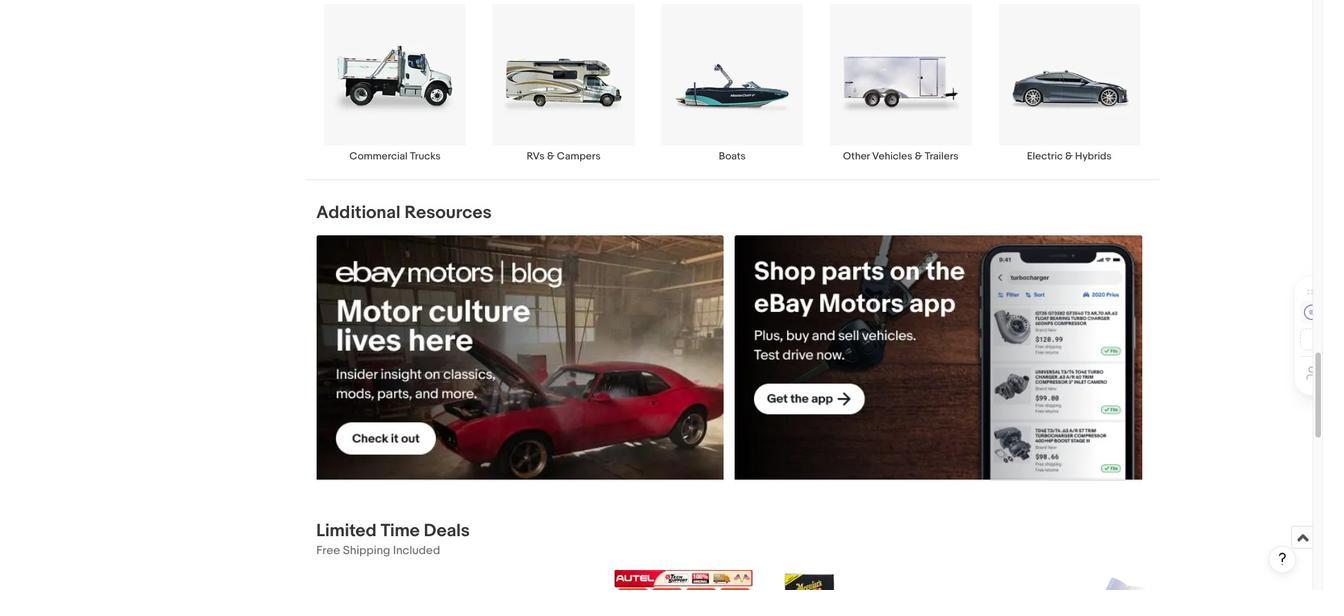 Task type: describe. For each thing, give the bounding box(es) containing it.
commercial trucks
[[350, 150, 441, 163]]

commercial trucks link
[[311, 3, 480, 163]]

limited
[[316, 521, 377, 542]]

resources
[[405, 202, 492, 224]]

free
[[316, 544, 340, 558]]

electric
[[1027, 150, 1063, 163]]

time
[[381, 521, 420, 542]]

shipping
[[343, 544, 391, 558]]

campers
[[557, 150, 601, 163]]

additional resources
[[316, 202, 492, 224]]

deals
[[424, 521, 470, 542]]

rvs & campers link
[[480, 3, 648, 163]]

& for rvs
[[547, 150, 555, 163]]

commercial
[[350, 150, 408, 163]]

hybrids
[[1076, 150, 1112, 163]]

limited time deals free shipping included
[[316, 521, 470, 558]]

rvs & campers
[[527, 150, 601, 163]]

additional
[[316, 202, 401, 224]]



Task type: vqa. For each thing, say whether or not it's contained in the screenshot.
All categories in the top of the page
no



Task type: locate. For each thing, give the bounding box(es) containing it.
ebay motors app image
[[735, 235, 1143, 480]]

vehicles
[[873, 150, 913, 163]]

check out the ebay motors blog image
[[316, 235, 724, 480]]

other
[[843, 150, 870, 163]]

& left the trailers
[[915, 150, 923, 163]]

0 horizontal spatial &
[[547, 150, 555, 163]]

& right rvs
[[547, 150, 555, 163]]

electric & hybrids link
[[986, 3, 1154, 163]]

trucks
[[410, 150, 441, 163]]

3 & from the left
[[1066, 150, 1073, 163]]

2023 autel maxicom mk808s bidirectional car diagnostic scanner tool key coding image
[[615, 570, 753, 590]]

& inside 'link'
[[547, 150, 555, 163]]

1 & from the left
[[547, 150, 555, 163]]

None text field
[[316, 235, 724, 481]]

boats
[[719, 150, 746, 163]]

&
[[547, 150, 555, 163], [915, 150, 923, 163], [1066, 150, 1073, 163]]

meguiar's g2970 two step headlight restoration kit for car & auto detailing image
[[764, 570, 902, 590]]

2 horizontal spatial &
[[1066, 150, 1073, 163]]

1 horizontal spatial &
[[915, 150, 923, 163]]

boats link
[[648, 3, 817, 163]]

rvs
[[527, 150, 545, 163]]

electric & hybrids
[[1027, 150, 1112, 163]]

trailers
[[925, 150, 959, 163]]

& for electric
[[1066, 150, 1073, 163]]

& right electric
[[1066, 150, 1073, 163]]

2 & from the left
[[915, 150, 923, 163]]

help, opens dialogs image
[[1276, 552, 1290, 566]]

devilbiss 905043 prolite gravity he te10 te20 1.2 1.3 1.4 spray gun kit w/ cup image
[[1066, 570, 1196, 590]]

other vehicles & trailers link
[[817, 3, 986, 163]]

included
[[393, 544, 440, 558]]

None text field
[[735, 235, 1143, 481]]

other vehicles & trailers
[[843, 150, 959, 163]]



